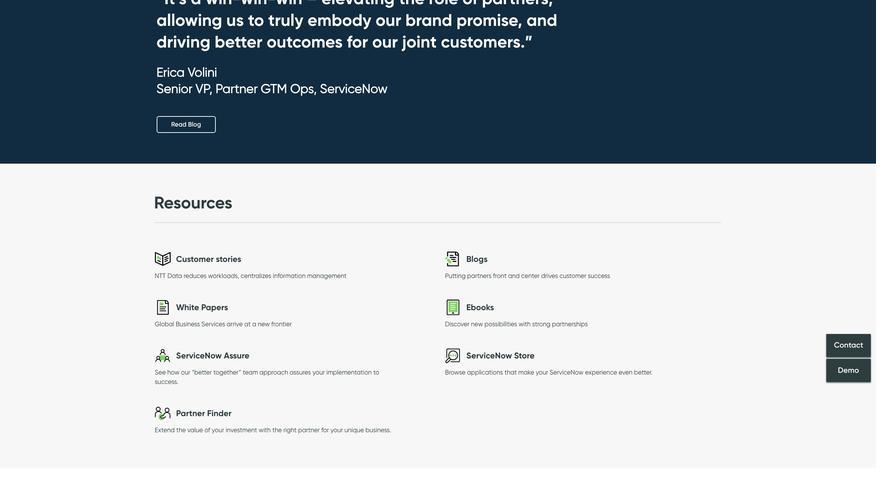Task type: vqa. For each thing, say whether or not it's contained in the screenshot.


Task type: locate. For each thing, give the bounding box(es) containing it.
white papers
[[176, 302, 228, 312]]

and inside the "it's a win-win-win – elevating the role of partners, allowing us to truly embody our brand promise, and driving better outcomes for our joint customers."
[[527, 9, 558, 30]]

0 vertical spatial a
[[191, 0, 201, 9]]

partner
[[216, 81, 258, 96], [176, 408, 205, 418]]

us
[[227, 9, 244, 30]]

customer stories
[[176, 254, 241, 264]]

1 horizontal spatial the
[[273, 427, 282, 434]]

our left joint
[[372, 31, 398, 52]]

elevating
[[322, 0, 395, 9]]

applications
[[467, 369, 503, 376]]

servicenow assure image
[[155, 348, 171, 364]]

business
[[176, 320, 200, 328]]

brand
[[406, 9, 453, 30]]

1 horizontal spatial and
[[527, 9, 558, 30]]

a right at
[[252, 320, 256, 328]]

1 horizontal spatial a
[[252, 320, 256, 328]]

the left right
[[273, 427, 282, 434]]

to right implementation
[[374, 369, 380, 376]]

servicenow
[[320, 81, 388, 96], [176, 351, 222, 361], [467, 351, 512, 361], [550, 369, 584, 376]]

ebooks
[[467, 302, 494, 312]]

the
[[399, 0, 425, 9], [176, 427, 186, 434], [273, 427, 282, 434]]

partner up the 'value' on the left
[[176, 408, 205, 418]]

2 horizontal spatial the
[[399, 0, 425, 9]]

new
[[258, 320, 270, 328], [471, 320, 483, 328]]

new down ebooks
[[471, 320, 483, 328]]

1 win- from the left
[[206, 0, 241, 9]]

management
[[307, 272, 347, 280]]

stories
[[216, 254, 241, 264]]

0 vertical spatial of
[[463, 0, 478, 9]]

0 horizontal spatial a
[[191, 0, 201, 9]]

center
[[522, 272, 540, 280]]

1 vertical spatial to
[[374, 369, 380, 376]]

white
[[176, 302, 199, 312]]

read
[[171, 121, 187, 129]]

0 horizontal spatial partner
[[176, 408, 205, 418]]

discover new possibilities with strong partnerships link
[[445, 320, 588, 330]]

new right at
[[258, 320, 270, 328]]

to right the us
[[248, 9, 264, 30]]

the up brand
[[399, 0, 425, 9]]

approach
[[260, 369, 288, 376]]

browse
[[445, 369, 466, 376]]

and down partners,
[[527, 9, 558, 30]]

win-
[[206, 0, 241, 9], [241, 0, 276, 9]]

0 vertical spatial and
[[527, 9, 558, 30]]

our right the how in the left bottom of the page
[[181, 369, 190, 376]]

outcomes
[[267, 31, 343, 52]]

1 vertical spatial and
[[508, 272, 520, 280]]

how
[[167, 369, 180, 376]]

global
[[155, 320, 174, 328]]

arrive
[[227, 320, 243, 328]]

with
[[519, 320, 531, 328], [259, 427, 271, 434]]

for inside the extend the value of your investment with the right partner for your unique business. link
[[322, 427, 329, 434]]

"it's a win-win-win – elevating the role of partners, allowing us to truly embody our brand promise, and driving better outcomes for our joint customers."
[[157, 0, 558, 52]]

0 vertical spatial partner
[[216, 81, 258, 96]]

1 vertical spatial partner
[[176, 408, 205, 418]]

our
[[376, 9, 402, 30], [372, 31, 398, 52], [181, 369, 190, 376]]

of up promise,
[[463, 0, 478, 9]]

success
[[588, 272, 611, 280]]

and right the front
[[508, 272, 520, 280]]

0 horizontal spatial with
[[259, 427, 271, 434]]

partner right vp,
[[216, 81, 258, 96]]

with left strong on the right bottom of the page
[[519, 320, 531, 328]]

partners
[[468, 272, 492, 280]]

with right investment
[[259, 427, 271, 434]]

0 horizontal spatial of
[[205, 427, 210, 434]]

1 vertical spatial for
[[322, 427, 329, 434]]

0 horizontal spatial and
[[508, 272, 520, 280]]

contact
[[835, 341, 864, 350]]

2 win- from the left
[[241, 0, 276, 9]]

to inside see how our "better together" team approach assures your implementation to success.
[[374, 369, 380, 376]]

1 horizontal spatial new
[[471, 320, 483, 328]]

the left the 'value' on the left
[[176, 427, 186, 434]]

servicenow assure
[[176, 351, 250, 361]]

vp,
[[196, 81, 213, 96]]

1 horizontal spatial with
[[519, 320, 531, 328]]

resources
[[154, 192, 232, 213]]

your right assures on the bottom
[[313, 369, 325, 376]]

see how our "better together" team approach assures your implementation to success.
[[155, 369, 380, 386]]

1 horizontal spatial partner
[[216, 81, 258, 96]]

assure
[[224, 351, 250, 361]]

your inside see how our "better together" team approach assures your implementation to success.
[[313, 369, 325, 376]]

0 horizontal spatial new
[[258, 320, 270, 328]]

blog
[[188, 121, 201, 129]]

1 new from the left
[[258, 320, 270, 328]]

servicenow inside erica volini senior vp, partner gtm ops, servicenow
[[320, 81, 388, 96]]

of right the 'value' on the left
[[205, 427, 210, 434]]

your
[[313, 369, 325, 376], [536, 369, 549, 376], [212, 427, 224, 434], [331, 427, 343, 434]]

for right partner
[[322, 427, 329, 434]]

value
[[187, 427, 203, 434]]

1 horizontal spatial to
[[374, 369, 380, 376]]

senior
[[157, 81, 193, 96]]

0 horizontal spatial for
[[322, 427, 329, 434]]

0 horizontal spatial to
[[248, 9, 264, 30]]

even
[[619, 369, 633, 376]]

0 vertical spatial for
[[347, 31, 368, 52]]

the for with
[[273, 427, 282, 434]]

information
[[273, 272, 306, 280]]

read blog
[[171, 121, 201, 129]]

for down the embody
[[347, 31, 368, 52]]

the inside the "it's a win-win-win – elevating the role of partners, allowing us to truly embody our brand promise, and driving better outcomes for our joint customers."
[[399, 0, 425, 9]]

partners,
[[482, 0, 553, 9]]

white papers image
[[155, 300, 171, 315]]

1 horizontal spatial of
[[463, 0, 478, 9]]

win
[[276, 0, 303, 9]]

for
[[347, 31, 368, 52], [322, 427, 329, 434]]

of inside the "it's a win-win-win – elevating the role of partners, allowing us to truly embody our brand promise, and driving better outcomes for our joint customers."
[[463, 0, 478, 9]]

to inside the "it's a win-win-win – elevating the role of partners, allowing us to truly embody our brand promise, and driving better outcomes for our joint customers."
[[248, 9, 264, 30]]

your down the finder
[[212, 427, 224, 434]]

0 vertical spatial to
[[248, 9, 264, 30]]

2 vertical spatial our
[[181, 369, 190, 376]]

our down elevating
[[376, 9, 402, 30]]

1 vertical spatial a
[[252, 320, 256, 328]]

extend the value of your investment with the right partner for your unique business. link
[[155, 427, 391, 436]]

make
[[519, 369, 535, 376]]

better.
[[635, 369, 653, 376]]

a up allowing
[[191, 0, 201, 9]]

strong
[[533, 320, 551, 328]]

1 horizontal spatial for
[[347, 31, 368, 52]]



Task type: describe. For each thing, give the bounding box(es) containing it.
right
[[284, 427, 297, 434]]

partner finder image
[[155, 406, 171, 421]]

discover
[[445, 320, 470, 328]]

volini
[[188, 64, 217, 80]]

at
[[245, 320, 251, 328]]

reduces
[[184, 272, 207, 280]]

ntt data reduces workloads, centralizes information management
[[155, 272, 347, 280]]

that
[[505, 369, 517, 376]]

"better
[[192, 369, 212, 376]]

assures
[[290, 369, 311, 376]]

global business services arrive at a new frontier link
[[155, 320, 292, 330]]

putting partners front and center drives customer success link
[[445, 272, 611, 281]]

the for elevating
[[399, 0, 425, 9]]

promise,
[[457, 9, 523, 30]]

browse applications that make your servicenow experience even better. link
[[445, 369, 653, 378]]

erica
[[157, 64, 185, 80]]

data
[[168, 272, 182, 280]]

role
[[429, 0, 459, 9]]

services
[[202, 320, 225, 328]]

1 vertical spatial with
[[259, 427, 271, 434]]

customer
[[176, 254, 214, 264]]

better
[[215, 31, 263, 52]]

global business services arrive at a new frontier
[[155, 320, 292, 328]]

customer stories image
[[155, 251, 171, 267]]

frontier
[[272, 320, 292, 328]]

partner
[[298, 427, 320, 434]]

together"
[[214, 369, 241, 376]]

servicenow store image
[[445, 348, 461, 364]]

your right make
[[536, 369, 549, 376]]

partner inside erica volini senior vp, partner gtm ops, servicenow
[[216, 81, 258, 96]]

0 horizontal spatial the
[[176, 427, 186, 434]]

partnerships
[[552, 320, 588, 328]]

2 new from the left
[[471, 320, 483, 328]]

ops,
[[290, 81, 317, 96]]

business.
[[366, 427, 391, 434]]

customers."
[[441, 31, 533, 52]]

front
[[493, 272, 507, 280]]

embody
[[308, 9, 372, 30]]

centralizes
[[241, 272, 271, 280]]

allowing
[[157, 9, 222, 30]]

discover new possibilities with strong partnerships
[[445, 320, 588, 328]]

browse applications that make your servicenow experience even better.
[[445, 369, 653, 376]]

implementation
[[327, 369, 372, 376]]

a inside the "it's a win-win-win – elevating the role of partners, allowing us to truly embody our brand promise, and driving better outcomes for our joint customers."
[[191, 0, 201, 9]]

erica volini senior vp, partner gtm ops, servicenow
[[157, 64, 388, 96]]

contact link
[[827, 334, 871, 357]]

1 vertical spatial of
[[205, 427, 210, 434]]

servicenow store
[[467, 351, 535, 361]]

blogs
[[467, 254, 488, 264]]

drives
[[542, 272, 558, 280]]

customer
[[560, 272, 587, 280]]

ntt data reduces workloads, centralizes information management link
[[155, 272, 347, 281]]

partner finder
[[176, 408, 232, 418]]

1 vertical spatial our
[[372, 31, 398, 52]]

unique
[[345, 427, 364, 434]]

ebooks image
[[445, 300, 461, 315]]

for inside the "it's a win-win-win – elevating the role of partners, allowing us to truly embody our brand promise, and driving better outcomes for our joint customers."
[[347, 31, 368, 52]]

"it's
[[157, 0, 187, 9]]

experience
[[585, 369, 618, 376]]

investment
[[226, 427, 257, 434]]

joint
[[402, 31, 437, 52]]

ntt
[[155, 272, 166, 280]]

demo
[[839, 366, 860, 375]]

papers
[[201, 302, 228, 312]]

gtm
[[261, 81, 287, 96]]

our inside see how our "better together" team approach assures your implementation to success.
[[181, 369, 190, 376]]

truly
[[268, 9, 304, 30]]

your left unique
[[331, 427, 343, 434]]

0 vertical spatial our
[[376, 9, 402, 30]]

possibilities
[[485, 320, 517, 328]]

read blog link
[[157, 116, 216, 133]]

extend the value of your investment with the right partner for your unique business.
[[155, 427, 391, 434]]

demo link
[[827, 359, 871, 382]]

team
[[243, 369, 258, 376]]

–
[[307, 0, 318, 9]]

success.
[[155, 378, 179, 386]]

0 vertical spatial with
[[519, 320, 531, 328]]

workloads,
[[208, 272, 239, 280]]

extend
[[155, 427, 175, 434]]

putting partners front and center drives customer success
[[445, 272, 611, 280]]

blogs image
[[445, 251, 461, 267]]

store
[[514, 351, 535, 361]]

driving
[[157, 31, 211, 52]]

putting
[[445, 272, 466, 280]]

finder
[[207, 408, 232, 418]]



